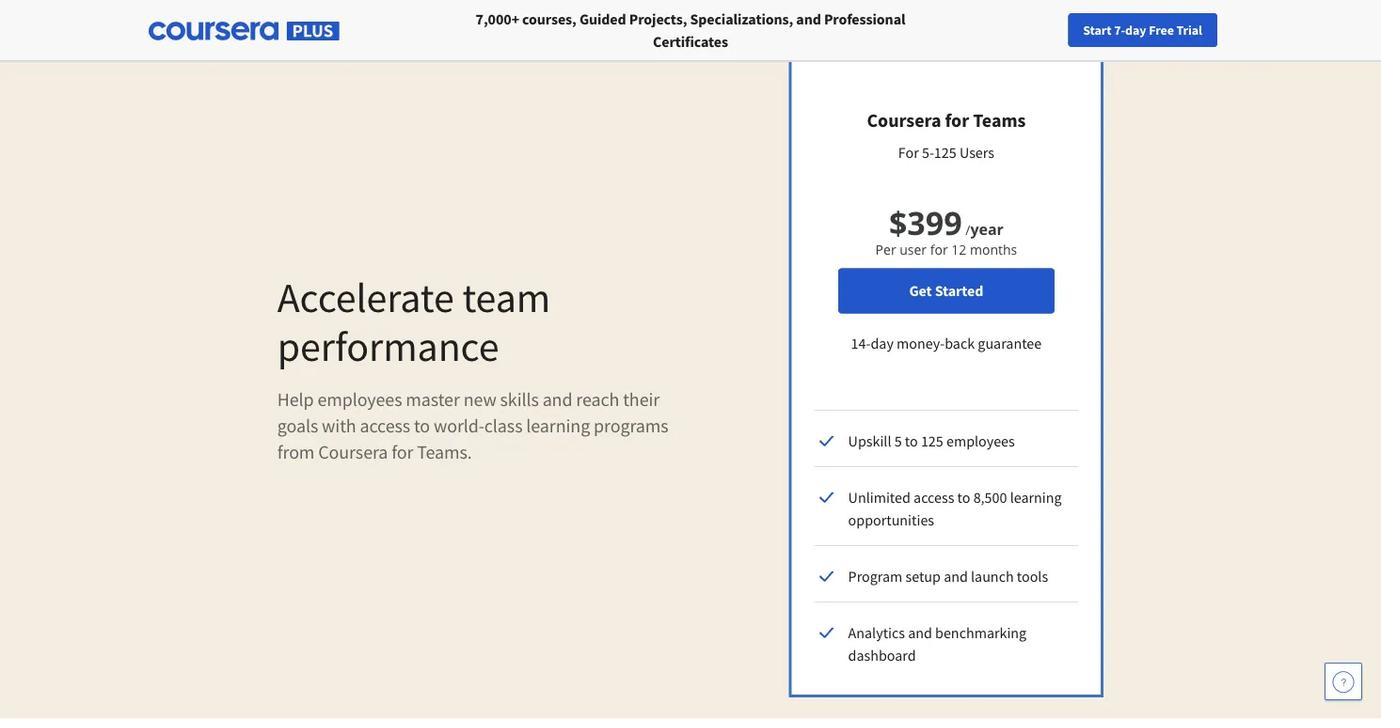 Task type: locate. For each thing, give the bounding box(es) containing it.
1 horizontal spatial learning
[[1010, 488, 1062, 507]]

employees
[[318, 388, 402, 411], [947, 432, 1015, 451]]

2 horizontal spatial to
[[958, 488, 971, 507]]

and right analytics
[[908, 624, 933, 643]]

access
[[360, 414, 410, 438], [914, 488, 955, 507]]

get
[[910, 282, 932, 301]]

learning right 8,500
[[1010, 488, 1062, 507]]

for
[[899, 143, 919, 162]]

class
[[485, 414, 523, 438]]

employees up 8,500
[[947, 432, 1015, 451]]

to inside unlimited access to 8,500 learning opportunities
[[958, 488, 971, 507]]

get started button
[[838, 269, 1055, 314]]

unlimited
[[849, 488, 911, 507]]

learning inside help employees master new skills and reach their goals with access to world-class learning programs from coursera for teams.
[[526, 414, 590, 438]]

their
[[623, 388, 660, 411]]

2 vertical spatial for
[[392, 440, 413, 464]]

5
[[895, 432, 902, 451]]

1 horizontal spatial day
[[1126, 22, 1147, 39]]

dashboard
[[849, 647, 916, 665]]

and
[[797, 9, 821, 28], [543, 388, 573, 411], [944, 568, 968, 586], [908, 624, 933, 643]]

to left 8,500
[[958, 488, 971, 507]]

months
[[970, 240, 1018, 258]]

per
[[876, 240, 897, 258]]

coursera up for
[[867, 109, 942, 132]]

certificates
[[653, 32, 728, 51]]

user
[[900, 240, 927, 258]]

day left 'money-'
[[871, 335, 894, 353]]

1 vertical spatial employees
[[947, 432, 1015, 451]]

1 vertical spatial coursera
[[318, 440, 388, 464]]

1 horizontal spatial access
[[914, 488, 955, 507]]

learning
[[526, 414, 590, 438], [1010, 488, 1062, 507]]

125
[[934, 143, 957, 162], [921, 432, 944, 451]]

0 horizontal spatial employees
[[318, 388, 402, 411]]

None search field
[[259, 12, 607, 49]]

employees inside help employees master new skills and reach their goals with access to world-class learning programs from coursera for teams.
[[318, 388, 402, 411]]

back
[[945, 335, 975, 353]]

program
[[849, 568, 903, 586]]

and right skills
[[543, 388, 573, 411]]

1 vertical spatial 125
[[921, 432, 944, 451]]

upskill
[[849, 432, 892, 451]]

1 vertical spatial for
[[931, 240, 948, 258]]

day inside start 7-day free trial button
[[1126, 22, 1147, 39]]

and right setup in the right of the page
[[944, 568, 968, 586]]

5-
[[922, 143, 934, 162]]

accelerate
[[277, 272, 454, 324]]

to right 5
[[905, 432, 918, 451]]

to
[[414, 414, 430, 438], [905, 432, 918, 451], [958, 488, 971, 507]]

access up "opportunities"
[[914, 488, 955, 507]]

analytics and benchmarking dashboard
[[849, 624, 1027, 665]]

0 vertical spatial coursera
[[867, 109, 942, 132]]

0 horizontal spatial access
[[360, 414, 410, 438]]

from
[[277, 440, 315, 464]]

coursera
[[867, 109, 942, 132], [318, 440, 388, 464]]

help employees master new skills and reach their goals with access to world-class learning programs from coursera for teams.
[[277, 388, 669, 464]]

day
[[1126, 22, 1147, 39], [871, 335, 894, 353]]

and left 'professional' at right top
[[797, 9, 821, 28]]

courses,
[[522, 9, 577, 28]]

projects,
[[629, 9, 687, 28]]

0 vertical spatial access
[[360, 414, 410, 438]]

guarantee
[[978, 335, 1042, 353]]

started
[[935, 282, 984, 301]]

1 horizontal spatial to
[[905, 432, 918, 451]]

125 left users
[[934, 143, 957, 162]]

day left "free"
[[1126, 22, 1147, 39]]

0 horizontal spatial coursera
[[318, 440, 388, 464]]

for left the 12
[[931, 240, 948, 258]]

1 vertical spatial learning
[[1010, 488, 1062, 507]]

0 horizontal spatial to
[[414, 414, 430, 438]]

1 horizontal spatial coursera
[[867, 109, 942, 132]]

0 horizontal spatial day
[[871, 335, 894, 353]]

upskill 5 to 125 employees
[[849, 432, 1015, 451]]

setup
[[906, 568, 941, 586]]

learning inside unlimited access to 8,500 learning opportunities
[[1010, 488, 1062, 507]]

for left the teams.
[[392, 440, 413, 464]]

7-
[[1115, 22, 1126, 39]]

for up for 5-125 users
[[945, 109, 970, 132]]

0 vertical spatial learning
[[526, 414, 590, 438]]

and inside help employees master new skills and reach their goals with access to world-class learning programs from coursera for teams.
[[543, 388, 573, 411]]

to down master
[[414, 414, 430, 438]]

access right with
[[360, 414, 410, 438]]

employees up with
[[318, 388, 402, 411]]

8,500
[[974, 488, 1007, 507]]

125 right 5
[[921, 432, 944, 451]]

0 horizontal spatial learning
[[526, 414, 590, 438]]

for
[[945, 109, 970, 132], [931, 240, 948, 258], [392, 440, 413, 464]]

1 vertical spatial access
[[914, 488, 955, 507]]

0 vertical spatial day
[[1126, 22, 1147, 39]]

master
[[406, 388, 460, 411]]

coursera down with
[[318, 440, 388, 464]]

0 vertical spatial employees
[[318, 388, 402, 411]]

goals
[[277, 414, 318, 438]]

and inside analytics and benchmarking dashboard
[[908, 624, 933, 643]]

learning down skills
[[526, 414, 590, 438]]

benchmarking
[[936, 624, 1027, 643]]

new
[[464, 388, 497, 411]]



Task type: describe. For each thing, give the bounding box(es) containing it.
for inside help employees master new skills and reach their goals with access to world-class learning programs from coursera for teams.
[[392, 440, 413, 464]]

help
[[277, 388, 314, 411]]

for 5-125 users
[[899, 143, 995, 162]]

/
[[966, 221, 971, 239]]

$399 / year per user for 12 months
[[876, 200, 1018, 258]]

professional
[[824, 9, 906, 28]]

0 vertical spatial for
[[945, 109, 970, 132]]

0 vertical spatial 125
[[934, 143, 957, 162]]

coursera for teams
[[867, 109, 1026, 132]]

7,000+ courses, guided projects, specializations, and professional certificates
[[476, 9, 906, 51]]

access inside help employees master new skills and reach their goals with access to world-class learning programs from coursera for teams.
[[360, 414, 410, 438]]

to for upskill
[[905, 432, 918, 451]]

and inside 7,000+ courses, guided projects, specializations, and professional certificates
[[797, 9, 821, 28]]

1 vertical spatial day
[[871, 335, 894, 353]]

unlimited access to 8,500 learning opportunities
[[849, 488, 1062, 530]]

for inside $399 / year per user for 12 months
[[931, 240, 948, 258]]

performance
[[277, 320, 499, 373]]

coursera plus image
[[149, 22, 340, 41]]

14-day money-back guarantee
[[851, 335, 1042, 353]]

program setup and launch tools
[[849, 568, 1049, 586]]

opportunities
[[849, 511, 935, 530]]

free
[[1149, 22, 1174, 39]]

start 7-day free trial
[[1084, 22, 1203, 39]]

coursera image
[[23, 15, 142, 45]]

guided
[[580, 9, 626, 28]]

analytics
[[849, 624, 905, 643]]

year
[[971, 219, 1004, 239]]

start
[[1084, 22, 1112, 39]]

money-
[[897, 335, 945, 353]]

teams.
[[417, 440, 472, 464]]

get started
[[910, 282, 984, 301]]

access inside unlimited access to 8,500 learning opportunities
[[914, 488, 955, 507]]

with
[[322, 414, 356, 438]]

14-
[[851, 335, 871, 353]]

start 7-day free trial button
[[1068, 13, 1218, 47]]

reach
[[576, 388, 620, 411]]

1 horizontal spatial employees
[[947, 432, 1015, 451]]

accelerate team performance
[[277, 272, 551, 373]]

skills
[[500, 388, 539, 411]]

specializations,
[[690, 9, 794, 28]]

show notifications image
[[1127, 24, 1150, 46]]

team
[[462, 272, 551, 324]]

world-
[[434, 414, 485, 438]]

12
[[952, 240, 967, 258]]

to for unlimited
[[958, 488, 971, 507]]

trial
[[1177, 22, 1203, 39]]

programs
[[594, 414, 669, 438]]

coursera inside help employees master new skills and reach their goals with access to world-class learning programs from coursera for teams.
[[318, 440, 388, 464]]

7,000+
[[476, 9, 519, 28]]

to inside help employees master new skills and reach their goals with access to world-class learning programs from coursera for teams.
[[414, 414, 430, 438]]

$399
[[889, 200, 962, 244]]

launch
[[971, 568, 1014, 586]]

teams
[[973, 109, 1026, 132]]

help center image
[[1333, 671, 1355, 694]]

shopping cart: 1 item image
[[1063, 14, 1098, 44]]

tools
[[1017, 568, 1049, 586]]

users
[[960, 143, 995, 162]]



Task type: vqa. For each thing, say whether or not it's contained in the screenshot.
Help
yes



